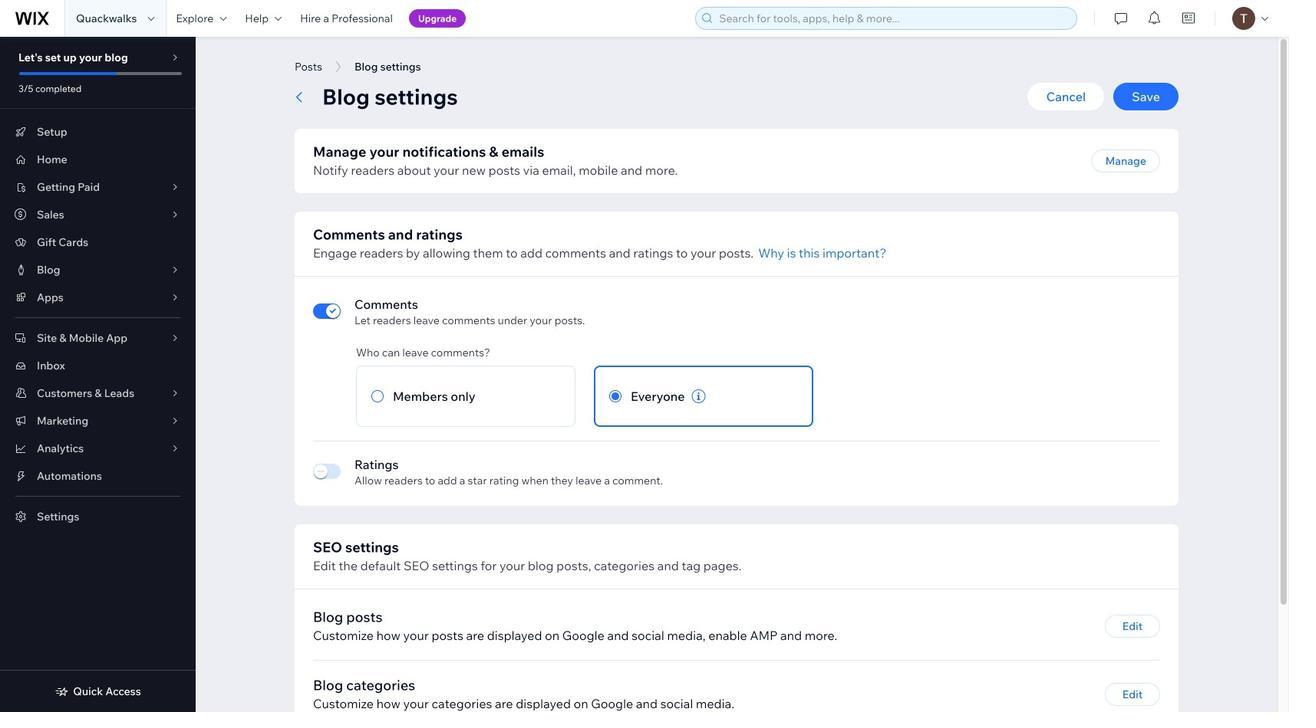 Task type: locate. For each thing, give the bounding box(es) containing it.
sidebar element
[[0, 37, 196, 713]]

Search for tools, apps, help & more... field
[[715, 8, 1072, 29]]

option group
[[356, 366, 1160, 427]]



Task type: vqa. For each thing, say whether or not it's contained in the screenshot.
Monetize in the bottom left of the page
no



